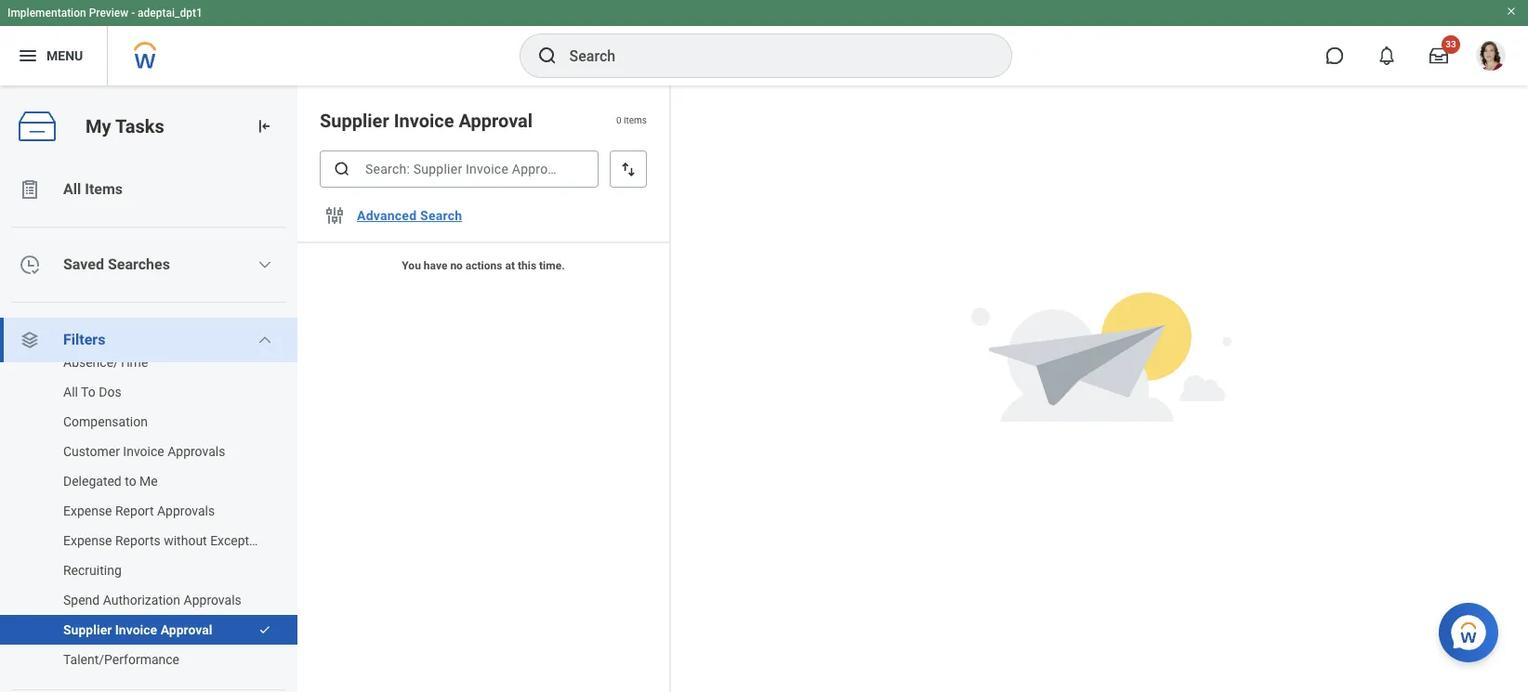 Task type: vqa. For each thing, say whether or not it's contained in the screenshot.
33 Button on the right of the page
yes



Task type: describe. For each thing, give the bounding box(es) containing it.
all items button
[[0, 167, 298, 212]]

to
[[125, 474, 136, 489]]

you have no actions at this time.
[[402, 259, 565, 272]]

implementation preview -   adeptai_dpt1
[[7, 7, 203, 20]]

configure image
[[324, 205, 346, 227]]

chevron down image for filters
[[258, 333, 273, 348]]

all for all items
[[63, 180, 81, 198]]

implementation
[[7, 7, 86, 20]]

search
[[420, 208, 462, 223]]

clipboard image
[[19, 179, 41, 201]]

justify image
[[17, 45, 39, 67]]

advanced search button
[[350, 197, 470, 234]]

talent/performance
[[63, 653, 179, 668]]

supplier invoice approval button
[[0, 616, 249, 645]]

spend authorization approvals
[[63, 593, 242, 608]]

no
[[450, 259, 463, 272]]

tasks
[[115, 115, 164, 137]]

approvals for customer invoice approvals
[[168, 445, 225, 459]]

supplier invoice approval inside button
[[63, 623, 212, 638]]

recruiting button
[[0, 556, 279, 586]]

approval inside item list element
[[459, 110, 533, 132]]

menu button
[[0, 26, 107, 86]]

to
[[81, 385, 96, 400]]

saved searches
[[63, 256, 170, 273]]

search image
[[536, 45, 558, 67]]

filters button
[[0, 318, 298, 363]]

list containing absence/time
[[0, 348, 298, 675]]

invoice inside item list element
[[394, 110, 454, 132]]

searches
[[108, 256, 170, 273]]

recruiting
[[63, 564, 122, 578]]

compensation button
[[0, 407, 279, 437]]

compensation
[[63, 415, 148, 430]]

my tasks element
[[0, 86, 298, 693]]

0 items
[[617, 116, 647, 126]]

authorization
[[103, 593, 180, 608]]

expense for expense reports without exceptions
[[63, 534, 112, 549]]

talent/performance button
[[0, 645, 279, 675]]

check image
[[259, 624, 272, 637]]

items
[[624, 116, 647, 126]]

report
[[115, 504, 154, 519]]

approvals for expense report approvals
[[157, 504, 215, 519]]

filters
[[63, 331, 105, 349]]

my tasks
[[86, 115, 164, 137]]

all to dos button
[[0, 378, 279, 407]]

you
[[402, 259, 421, 272]]

without
[[164, 534, 207, 549]]

spend authorization approvals button
[[0, 586, 279, 616]]

customer
[[63, 445, 120, 459]]

advanced search
[[357, 208, 462, 223]]

adeptai_dpt1
[[138, 7, 203, 20]]

delegated to me button
[[0, 467, 279, 497]]

me
[[140, 474, 158, 489]]

0
[[617, 116, 622, 126]]



Task type: locate. For each thing, give the bounding box(es) containing it.
customer invoice approvals button
[[0, 437, 279, 467]]

invoice for customer invoice approvals 'button'
[[123, 445, 164, 459]]

all left items
[[63, 180, 81, 198]]

invoice for "supplier invoice approval" button
[[115, 623, 157, 638]]

delegated
[[63, 474, 122, 489]]

have
[[424, 259, 448, 272]]

all
[[63, 180, 81, 198], [63, 385, 78, 400]]

Search Workday  search field
[[570, 35, 973, 76]]

0 vertical spatial approvals
[[168, 445, 225, 459]]

supplier down 'spend'
[[63, 623, 112, 638]]

expense
[[63, 504, 112, 519], [63, 534, 112, 549]]

1 all from the top
[[63, 180, 81, 198]]

all inside 'all items' button
[[63, 180, 81, 198]]

supplier up search icon at the top left
[[320, 110, 389, 132]]

close environment banner image
[[1507, 6, 1518, 17]]

invoice up talent/performance button
[[115, 623, 157, 638]]

1 expense from the top
[[63, 504, 112, 519]]

2 chevron down image from the top
[[258, 333, 273, 348]]

expense for expense report approvals
[[63, 504, 112, 519]]

0 vertical spatial all
[[63, 180, 81, 198]]

saved searches button
[[0, 243, 298, 287]]

2 expense from the top
[[63, 534, 112, 549]]

approvals for spend authorization approvals
[[184, 593, 242, 608]]

at
[[505, 259, 515, 272]]

clock check image
[[19, 254, 41, 276]]

1 list from the top
[[0, 167, 298, 693]]

delegated to me
[[63, 474, 158, 489]]

invoice inside 'button'
[[123, 445, 164, 459]]

33 button
[[1419, 35, 1461, 76]]

1 horizontal spatial supplier invoice approval
[[320, 110, 533, 132]]

expense report approvals button
[[0, 497, 279, 526]]

supplier invoice approval
[[320, 110, 533, 132], [63, 623, 212, 638]]

0 vertical spatial supplier invoice approval
[[320, 110, 533, 132]]

2 list from the top
[[0, 348, 298, 675]]

expense down delegated at bottom
[[63, 504, 112, 519]]

invoice up search: supplier invoice approval text field at the left of page
[[394, 110, 454, 132]]

reports
[[115, 534, 161, 549]]

absence/time button
[[0, 348, 279, 378]]

0 vertical spatial approval
[[459, 110, 533, 132]]

chevron down image inside filters dropdown button
[[258, 333, 273, 348]]

invoice
[[394, 110, 454, 132], [123, 445, 164, 459], [115, 623, 157, 638]]

approvals up the without at bottom left
[[157, 504, 215, 519]]

1 vertical spatial expense
[[63, 534, 112, 549]]

all left to
[[63, 385, 78, 400]]

1 vertical spatial supplier
[[63, 623, 112, 638]]

perspective image
[[19, 329, 41, 352]]

invoice up delegated to me button
[[123, 445, 164, 459]]

inbox large image
[[1430, 46, 1449, 65]]

item list element
[[298, 86, 671, 693]]

exceptions
[[210, 534, 274, 549]]

1 vertical spatial all
[[63, 385, 78, 400]]

0 horizontal spatial supplier
[[63, 623, 112, 638]]

advanced
[[357, 208, 417, 223]]

0 horizontal spatial supplier invoice approval
[[63, 623, 212, 638]]

supplier inside button
[[63, 623, 112, 638]]

33
[[1446, 39, 1457, 49]]

approval up search: supplier invoice approval text field at the left of page
[[459, 110, 533, 132]]

invoice inside button
[[115, 623, 157, 638]]

preview
[[89, 7, 128, 20]]

0 vertical spatial supplier
[[320, 110, 389, 132]]

actions
[[466, 259, 503, 272]]

2 all from the top
[[63, 385, 78, 400]]

profile logan mcneil image
[[1477, 41, 1507, 74]]

items
[[85, 180, 123, 198]]

customer invoice approvals
[[63, 445, 225, 459]]

approvals
[[168, 445, 225, 459], [157, 504, 215, 519], [184, 593, 242, 608]]

0 vertical spatial chevron down image
[[258, 258, 273, 272]]

0 vertical spatial expense
[[63, 504, 112, 519]]

expense reports without exceptions button
[[0, 526, 279, 556]]

supplier
[[320, 110, 389, 132], [63, 623, 112, 638]]

list
[[0, 167, 298, 693], [0, 348, 298, 675]]

1 chevron down image from the top
[[258, 258, 273, 272]]

0 horizontal spatial approval
[[161, 623, 212, 638]]

list containing all items
[[0, 167, 298, 693]]

-
[[131, 7, 135, 20]]

supplier inside item list element
[[320, 110, 389, 132]]

1 horizontal spatial approval
[[459, 110, 533, 132]]

2 vertical spatial invoice
[[115, 623, 157, 638]]

time.
[[539, 259, 565, 272]]

0 vertical spatial invoice
[[394, 110, 454, 132]]

1 vertical spatial chevron down image
[[258, 333, 273, 348]]

all for all to dos
[[63, 385, 78, 400]]

absence/time
[[63, 355, 148, 370]]

1 horizontal spatial supplier
[[320, 110, 389, 132]]

2 vertical spatial approvals
[[184, 593, 242, 608]]

my
[[86, 115, 111, 137]]

this
[[518, 259, 537, 272]]

approval
[[459, 110, 533, 132], [161, 623, 212, 638]]

search image
[[333, 160, 352, 179]]

transformation import image
[[255, 117, 273, 136]]

saved
[[63, 256, 104, 273]]

Search: Supplier Invoice Approval text field
[[320, 151, 599, 188]]

approvals inside 'button'
[[168, 445, 225, 459]]

menu banner
[[0, 0, 1529, 86]]

all items
[[63, 180, 123, 198]]

approvals down compensation button
[[168, 445, 225, 459]]

supplier invoice approval up talent/performance button
[[63, 623, 212, 638]]

1 vertical spatial supplier invoice approval
[[63, 623, 212, 638]]

chevron down image for saved searches
[[258, 258, 273, 272]]

all to dos
[[63, 385, 121, 400]]

supplier invoice approval up search: supplier invoice approval text field at the left of page
[[320, 110, 533, 132]]

sort image
[[619, 160, 638, 179]]

expense reports without exceptions
[[63, 534, 274, 549]]

all inside all to dos button
[[63, 385, 78, 400]]

1 vertical spatial approval
[[161, 623, 212, 638]]

menu
[[46, 48, 83, 63]]

approval inside button
[[161, 623, 212, 638]]

1 vertical spatial approvals
[[157, 504, 215, 519]]

1 vertical spatial invoice
[[123, 445, 164, 459]]

approvals down the without at bottom left
[[184, 593, 242, 608]]

notifications large image
[[1378, 46, 1397, 65]]

spend
[[63, 593, 100, 608]]

dos
[[99, 385, 121, 400]]

expense report approvals
[[63, 504, 215, 519]]

supplier invoice approval inside item list element
[[320, 110, 533, 132]]

expense up recruiting
[[63, 534, 112, 549]]

chevron down image
[[258, 258, 273, 272], [258, 333, 273, 348]]

approval down spend authorization approvals
[[161, 623, 212, 638]]



